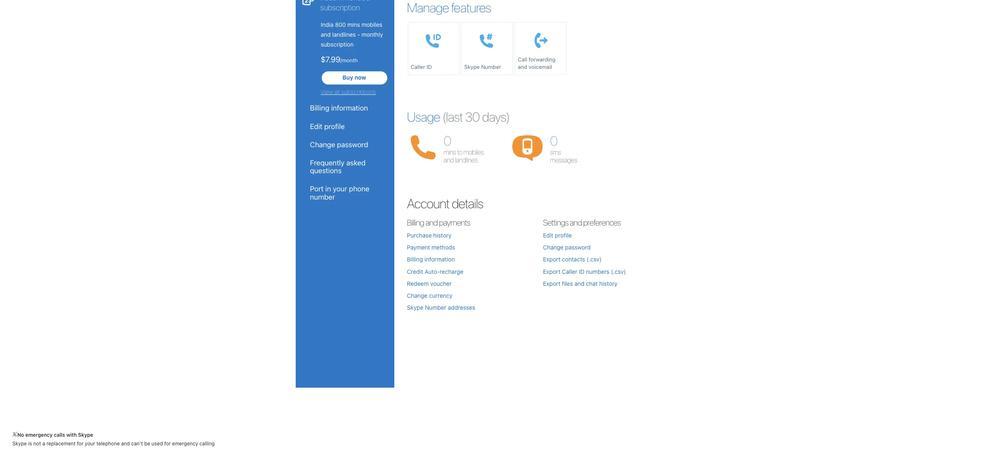 Task type: vqa. For each thing, say whether or not it's contained in the screenshot.
Change password corresponding to the top change password link
yes



Task type: locate. For each thing, give the bounding box(es) containing it.
billing
[[310, 104, 329, 112], [407, 218, 424, 227], [407, 256, 423, 263]]

edit profile link
[[310, 122, 380, 131], [543, 232, 572, 239]]

voucher
[[430, 280, 452, 287]]

0 horizontal spatial landlines
[[332, 31, 356, 38]]

in
[[325, 185, 331, 193]]

1 vertical spatial profile
[[555, 232, 572, 239]]

1 0 from the left
[[444, 133, 451, 148]]

0 horizontal spatial billing information
[[310, 104, 368, 112]]

information down the view all subscriptions
[[331, 104, 368, 112]]

change password inside the settings and preferences element
[[543, 244, 591, 251]]

password up contacts at right bottom
[[565, 244, 591, 251]]

0 horizontal spatial information
[[331, 104, 368, 112]]

0 horizontal spatial id
[[427, 63, 432, 70]]

billing down view
[[310, 104, 329, 112]]

export down export contacts (.csv) link
[[543, 268, 561, 275]]

0 horizontal spatial for
[[77, 441, 83, 447]]

0 vertical spatial mobiles
[[362, 21, 382, 28]]

2 vertical spatial export
[[543, 280, 561, 287]]

1 horizontal spatial change
[[407, 292, 428, 299]]

0 vertical spatial history
[[433, 232, 452, 239]]

0 vertical spatial your
[[333, 185, 347, 193]]

main content containing usage
[[395, 0, 692, 349]]

edit profile down view
[[310, 122, 345, 131]]

credit auto-recharge link
[[407, 268, 463, 275]]

change password link up asked
[[310, 140, 380, 149]]

0 mins to mobiles and landlines
[[444, 133, 484, 164]]

emergency left calling on the bottom left of the page
[[172, 441, 198, 447]]

0 vertical spatial emergency
[[25, 432, 53, 438]]

0 vertical spatial landlines
[[332, 31, 356, 38]]

billing up purchase
[[407, 218, 424, 227]]

settings and preferences element
[[543, 231, 679, 288]]

0 vertical spatial edit profile link
[[310, 122, 380, 131]]

0 vertical spatial subscription
[[320, 3, 360, 12]]

1 vertical spatial information
[[425, 256, 455, 263]]

0 for 0 sms messages
[[550, 133, 557, 148]]

port in your phone number link
[[310, 185, 380, 201]]

0 vertical spatial change
[[310, 140, 335, 149]]

view all subscriptions link
[[321, 88, 388, 96]]

billing information down all
[[310, 104, 368, 112]]

information inside billing and payments element
[[425, 256, 455, 263]]

1 vertical spatial landlines
[[455, 157, 477, 164]]

for right replacement
[[77, 441, 83, 447]]

mobiles
[[362, 21, 382, 28], [463, 148, 484, 156]]

landlines for india
[[332, 31, 356, 38]]

1 vertical spatial number
[[425, 304, 446, 311]]

1 vertical spatial history
[[599, 280, 618, 287]]

1 horizontal spatial change password
[[543, 244, 591, 251]]

usage (last 30 days)
[[407, 109, 510, 124]]

1 vertical spatial change password
[[543, 244, 591, 251]]

payment
[[407, 244, 430, 251]]

edit down view
[[310, 122, 322, 131]]

0 horizontal spatial password
[[337, 140, 368, 149]]

buy
[[343, 74, 353, 81]]

1 horizontal spatial emergency
[[172, 441, 198, 447]]

and inside india 800 mins mobiles and landlines - monthly subscription
[[321, 31, 331, 38]]

landlines
[[332, 31, 356, 38], [455, 157, 477, 164]]

recharge
[[440, 268, 463, 275]]

for right used at bottom
[[164, 441, 171, 447]]

0 inside 0 sms messages
[[550, 133, 557, 148]]

0 horizontal spatial history
[[433, 232, 452, 239]]

edit profile down settings
[[543, 232, 572, 239]]

0 vertical spatial password
[[337, 140, 368, 149]]

no
[[17, 432, 24, 438]]

1 vertical spatial change
[[543, 244, 564, 251]]

buy now
[[343, 74, 366, 81]]

india 800 mins mobiles and landlines - monthly subscription
[[321, 21, 383, 48]]

0 vertical spatial change password
[[310, 140, 368, 149]]

recommended
[[320, 0, 370, 2]]

skype inside billing and payments element
[[407, 304, 423, 311]]

0 vertical spatial edit profile
[[310, 122, 345, 131]]

id
[[427, 63, 432, 70], [579, 268, 585, 275]]

edit profile inside the settings and preferences element
[[543, 232, 572, 239]]

billing up credit
[[407, 256, 423, 263]]

edit profile link down the view all subscriptions
[[310, 122, 380, 131]]

3 export from the top
[[543, 280, 561, 287]]

information for rightmost billing information link
[[425, 256, 455, 263]]

be
[[144, 441, 150, 447]]

caller
[[411, 63, 425, 70], [562, 268, 577, 275]]

edit profile link down settings
[[543, 232, 572, 239]]

export left contacts at right bottom
[[543, 256, 561, 263]]

0 vertical spatial mins
[[347, 21, 360, 28]]

emergency up not
[[25, 432, 53, 438]]

voicemail
[[529, 63, 552, 70]]

change for the left 'change password' link
[[310, 140, 335, 149]]

0 horizontal spatial profile
[[324, 122, 345, 131]]

history up methods
[[433, 232, 452, 239]]

can't
[[131, 441, 143, 447]]

1 horizontal spatial mins
[[444, 148, 456, 156]]

2 export from the top
[[543, 268, 561, 275]]

change password for the left 'change password' link
[[310, 140, 368, 149]]

subscription down the recommended
[[320, 3, 360, 12]]

0 horizontal spatial number
[[425, 304, 446, 311]]

0 for 0 mins to mobiles and landlines
[[444, 133, 451, 148]]

billing information link
[[310, 104, 380, 112], [407, 256, 455, 263]]

0 vertical spatial billing information
[[310, 104, 368, 112]]

export left "files"
[[543, 280, 561, 287]]

0 vertical spatial export
[[543, 256, 561, 263]]

edit profile for left 'edit profile' link
[[310, 122, 345, 131]]

1 horizontal spatial number
[[481, 63, 501, 70]]

skype
[[464, 63, 480, 70], [407, 304, 423, 311], [78, 432, 93, 438], [12, 441, 27, 447]]

change down redeem
[[407, 292, 428, 299]]

number inside skype number link
[[481, 63, 501, 70]]

caller inside the settings and preferences element
[[562, 268, 577, 275]]

redeem voucher
[[407, 280, 452, 287]]

skype number addresses link
[[407, 304, 475, 311]]

1 vertical spatial password
[[565, 244, 591, 251]]

2 horizontal spatial change
[[543, 244, 564, 251]]

and inside 0 mins to mobiles and landlines
[[444, 157, 454, 164]]

number inside billing and payments element
[[425, 304, 446, 311]]

1 horizontal spatial edit profile
[[543, 232, 572, 239]]

change inside the settings and preferences element
[[543, 244, 564, 251]]

2 vertical spatial change
[[407, 292, 428, 299]]

1 vertical spatial export
[[543, 268, 561, 275]]

landlines down 800
[[332, 31, 356, 38]]

number for skype number addresses
[[425, 304, 446, 311]]

landlines inside 0 mins to mobiles and landlines
[[455, 157, 477, 164]]

1 horizontal spatial (.csv)
[[611, 268, 626, 275]]

change password link
[[310, 140, 380, 149], [543, 244, 591, 251]]

information
[[331, 104, 368, 112], [425, 256, 455, 263]]

mobiles inside 0 mins to mobiles and landlines
[[463, 148, 484, 156]]

billing information down payment methods link
[[407, 256, 455, 263]]

billing information link down payment methods link
[[407, 256, 455, 263]]

number
[[481, 63, 501, 70], [425, 304, 446, 311]]

0 horizontal spatial mobiles
[[362, 21, 382, 28]]

subscription
[[320, 3, 360, 12], [321, 41, 354, 48]]

0 horizontal spatial billing information link
[[310, 104, 380, 112]]

1 horizontal spatial edit
[[543, 232, 553, 239]]

mins left to
[[444, 148, 456, 156]]

mobiles right to
[[463, 148, 484, 156]]

edit inside the settings and preferences element
[[543, 232, 553, 239]]

1 vertical spatial billing information link
[[407, 256, 455, 263]]

1 horizontal spatial id
[[579, 268, 585, 275]]

call forwarding and voicemail
[[518, 56, 556, 70]]

mobiles inside india 800 mins mobiles and landlines - monthly subscription
[[362, 21, 382, 28]]

port in your phone number
[[310, 185, 369, 201]]

change password up export contacts (.csv) link
[[543, 244, 591, 251]]

information down methods
[[425, 256, 455, 263]]

1 vertical spatial edit profile link
[[543, 232, 572, 239]]

1 horizontal spatial edit profile link
[[543, 232, 572, 239]]

history inside billing and payments element
[[433, 232, 452, 239]]

profile down all
[[324, 122, 345, 131]]

2 0 from the left
[[550, 133, 557, 148]]

0 horizontal spatial mins
[[347, 21, 360, 28]]

change up export contacts (.csv)
[[543, 244, 564, 251]]

skype for skype number addresses
[[407, 304, 423, 311]]

1 horizontal spatial password
[[565, 244, 591, 251]]

caller id
[[411, 63, 432, 70]]

change password
[[310, 140, 368, 149], [543, 244, 591, 251]]

emergency
[[25, 432, 53, 438], [172, 441, 198, 447]]

password
[[337, 140, 368, 149], [565, 244, 591, 251]]

numbers
[[586, 268, 610, 275]]

billing information inside billing and payments element
[[407, 256, 455, 263]]

your right in
[[333, 185, 347, 193]]

0
[[444, 133, 451, 148], [550, 133, 557, 148]]

view
[[321, 88, 333, 95]]

1 vertical spatial mins
[[444, 148, 456, 156]]

change
[[310, 140, 335, 149], [543, 244, 564, 251], [407, 292, 428, 299]]

0 horizontal spatial edit
[[310, 122, 322, 131]]

landlines inside india 800 mins mobiles and landlines - monthly subscription
[[332, 31, 356, 38]]

1 horizontal spatial your
[[333, 185, 347, 193]]

not
[[33, 441, 41, 447]]

billing information link down the view all subscriptions
[[310, 104, 380, 112]]

1 vertical spatial id
[[579, 268, 585, 275]]

mins up - on the left top
[[347, 21, 360, 28]]

0 horizontal spatial 0
[[444, 133, 451, 148]]

purchase history
[[407, 232, 452, 239]]

0 horizontal spatial your
[[85, 441, 95, 447]]

0 horizontal spatial (.csv)
[[587, 256, 602, 263]]

calling
[[199, 441, 215, 447]]

0 vertical spatial change password link
[[310, 140, 380, 149]]

0 horizontal spatial change password
[[310, 140, 368, 149]]

password up asked
[[337, 140, 368, 149]]

and inside call forwarding and voicemail
[[518, 63, 527, 70]]

contacts
[[562, 256, 585, 263]]

mobiles up monthly
[[362, 21, 382, 28]]

skype number link
[[461, 22, 513, 75]]

0 horizontal spatial emergency
[[25, 432, 53, 438]]

change for the bottom 'change password' link
[[543, 244, 564, 251]]

1 horizontal spatial profile
[[555, 232, 572, 239]]

1 horizontal spatial for
[[164, 441, 171, 447]]

landlines down to
[[455, 157, 477, 164]]

1 horizontal spatial history
[[599, 280, 618, 287]]

0 horizontal spatial change password link
[[310, 140, 380, 149]]

1 vertical spatial billing information
[[407, 256, 455, 263]]

0 vertical spatial caller
[[411, 63, 425, 70]]

auto-
[[425, 268, 440, 275]]

1 vertical spatial subscription
[[321, 41, 354, 48]]

1 horizontal spatial change password link
[[543, 244, 591, 251]]

0 up sms at right
[[550, 133, 557, 148]]

1 vertical spatial edit profile
[[543, 232, 572, 239]]

to
[[457, 148, 462, 156]]

1 horizontal spatial billing information
[[407, 256, 455, 263]]

0 horizontal spatial change
[[310, 140, 335, 149]]

change password link up export contacts (.csv) link
[[543, 244, 591, 251]]

asked
[[346, 158, 366, 167]]

0 vertical spatial number
[[481, 63, 501, 70]]

frequently
[[310, 158, 345, 167]]

change up frequently
[[310, 140, 335, 149]]

profile down settings
[[555, 232, 572, 239]]

1 horizontal spatial mobiles
[[463, 148, 484, 156]]

1 vertical spatial mobiles
[[463, 148, 484, 156]]

1 for from the left
[[77, 441, 83, 447]]

1 horizontal spatial 0
[[550, 133, 557, 148]]

files
[[562, 280, 573, 287]]

export caller id numbers (.csv) link
[[543, 268, 626, 275]]

0 vertical spatial information
[[331, 104, 368, 112]]

redeem voucher link
[[407, 280, 452, 287]]

main content
[[395, 0, 692, 349]]

export files and chat history link
[[543, 280, 618, 287]]

edit down settings
[[543, 232, 553, 239]]

subscription up $7.99 /month
[[321, 41, 354, 48]]

change inside billing and payments element
[[407, 292, 428, 299]]

(.csv)
[[587, 256, 602, 263], [611, 268, 626, 275]]

0 inside 0 mins to mobiles and landlines
[[444, 133, 451, 148]]

password inside the settings and preferences element
[[565, 244, 591, 251]]

0 down (last
[[444, 133, 451, 148]]

0 horizontal spatial edit profile
[[310, 122, 345, 131]]

1 horizontal spatial landlines
[[455, 157, 477, 164]]

1 export from the top
[[543, 256, 561, 263]]

1 horizontal spatial information
[[425, 256, 455, 263]]

edit
[[310, 122, 322, 131], [543, 232, 553, 239]]

and
[[321, 31, 331, 38], [518, 63, 527, 70], [444, 157, 454, 164], [425, 218, 438, 227], [570, 218, 582, 227], [575, 280, 585, 287], [121, 441, 130, 447]]

export for export files and chat history
[[543, 280, 561, 287]]

1 vertical spatial caller
[[562, 268, 577, 275]]

profile inside the settings and preferences element
[[555, 232, 572, 239]]

redeem
[[407, 280, 429, 287]]

your left telephone
[[85, 441, 95, 447]]

your
[[333, 185, 347, 193], [85, 441, 95, 447]]

(.csv) right numbers
[[611, 268, 626, 275]]

change password up frequently
[[310, 140, 368, 149]]

1 horizontal spatial caller
[[562, 268, 577, 275]]

(.csv) up numbers
[[587, 256, 602, 263]]

history down numbers
[[599, 280, 618, 287]]

export
[[543, 256, 561, 263], [543, 268, 561, 275], [543, 280, 561, 287]]

1 vertical spatial edit
[[543, 232, 553, 239]]



Task type: describe. For each thing, give the bounding box(es) containing it.
no emergency calls with skype
[[17, 432, 93, 438]]

preferences
[[583, 218, 621, 227]]

methods
[[432, 244, 455, 251]]

billing information for top billing information link
[[310, 104, 368, 112]]

details
[[452, 196, 483, 211]]

landlines for 0
[[455, 157, 477, 164]]

a
[[42, 441, 45, 447]]

subscriptions
[[341, 88, 376, 95]]

0 vertical spatial billing information link
[[310, 104, 380, 112]]

frequently asked questions link
[[310, 158, 380, 175]]

1 vertical spatial change password link
[[543, 244, 591, 251]]

forwarding
[[529, 56, 556, 63]]

-
[[357, 31, 360, 38]]

payment methods link
[[407, 244, 455, 251]]

billing and payments
[[407, 218, 470, 227]]

number
[[310, 192, 335, 201]]

credit
[[407, 268, 423, 275]]

subscription inside india 800 mins mobiles and landlines - monthly subscription
[[321, 41, 354, 48]]

recommended subscription
[[320, 0, 370, 12]]

questions
[[310, 166, 342, 175]]

/month
[[341, 57, 358, 64]]

purchase
[[407, 232, 432, 239]]

0 horizontal spatial caller
[[411, 63, 425, 70]]

export for export contacts (.csv)
[[543, 256, 561, 263]]

mins inside india 800 mins mobiles and landlines - monthly subscription
[[347, 21, 360, 28]]

payment methods
[[407, 244, 455, 251]]

export contacts (.csv) link
[[543, 256, 602, 263]]

telephone
[[97, 441, 120, 447]]

history inside the settings and preferences element
[[599, 280, 618, 287]]

view all subscriptions
[[321, 88, 376, 95]]

phone
[[349, 185, 369, 193]]

mins inside 0 mins to mobiles and landlines
[[444, 148, 456, 156]]

calls
[[54, 432, 65, 438]]

1 vertical spatial (.csv)
[[611, 268, 626, 275]]

now
[[355, 74, 366, 81]]

india
[[321, 21, 334, 28]]

call
[[518, 56, 527, 63]]

messages
[[550, 157, 577, 164]]

export for export caller id numbers (.csv)
[[543, 268, 561, 275]]

(last
[[443, 109, 463, 124]]

used
[[152, 441, 163, 447]]

your inside port in your phone number
[[333, 185, 347, 193]]

skype is not a replacement for your telephone and can't be used for emergency calling
[[12, 441, 215, 447]]

account details
[[407, 196, 483, 211]]

is
[[28, 441, 32, 447]]

id inside the settings and preferences element
[[579, 268, 585, 275]]

1 vertical spatial emergency
[[172, 441, 198, 447]]

frequently asked questions
[[310, 158, 366, 175]]

1 vertical spatial your
[[85, 441, 95, 447]]

export files and chat history
[[543, 280, 618, 287]]

buy now link
[[322, 71, 387, 85]]

with
[[66, 432, 77, 438]]

settings and preferences
[[543, 218, 621, 227]]

skype for skype is not a replacement for your telephone and can't be used for emergency calling
[[12, 441, 27, 447]]

billing and payments element
[[407, 231, 543, 312]]

account
[[407, 196, 449, 211]]

$7.99
[[321, 54, 341, 64]]

payments
[[439, 218, 470, 227]]

30
[[465, 109, 480, 124]]

$7.99 /month
[[321, 54, 358, 64]]

mobiles for 0
[[463, 148, 484, 156]]

change currency link
[[407, 292, 453, 299]]

export contacts (.csv)
[[543, 256, 602, 263]]

change password for the bottom 'change password' link
[[543, 244, 591, 251]]

0 vertical spatial billing
[[310, 104, 329, 112]]

subscription inside recommended subscription
[[320, 3, 360, 12]]

export caller id numbers (.csv)
[[543, 268, 626, 275]]

information for top billing information link
[[331, 104, 368, 112]]

0 vertical spatial id
[[427, 63, 432, 70]]

replacement
[[46, 441, 76, 447]]

purchase history link
[[407, 232, 452, 239]]

billing information for rightmost billing information link
[[407, 256, 455, 263]]

days)
[[482, 109, 510, 124]]

2 vertical spatial billing
[[407, 256, 423, 263]]

1 horizontal spatial billing information link
[[407, 256, 455, 263]]

monthly
[[362, 31, 383, 38]]

0 horizontal spatial edit profile link
[[310, 122, 380, 131]]

0 sms messages
[[550, 133, 577, 164]]

change currency
[[407, 292, 453, 299]]

0 vertical spatial profile
[[324, 122, 345, 131]]

edit profile for the bottommost 'edit profile' link
[[543, 232, 572, 239]]

800
[[335, 21, 346, 28]]

number for skype number
[[481, 63, 501, 70]]

change for change currency link
[[407, 292, 428, 299]]

mobiles for india
[[362, 21, 382, 28]]

sms
[[550, 148, 561, 156]]

0 vertical spatial edit
[[310, 122, 322, 131]]

usage
[[407, 109, 440, 124]]

1 vertical spatial billing
[[407, 218, 424, 227]]

call forwarding and voicemail link
[[515, 22, 567, 75]]

all
[[334, 88, 340, 95]]

credit auto-recharge
[[407, 268, 463, 275]]

chat
[[586, 280, 598, 287]]

settings
[[543, 218, 568, 227]]

0 vertical spatial (.csv)
[[587, 256, 602, 263]]

2 for from the left
[[164, 441, 171, 447]]

addresses
[[448, 304, 475, 311]]

skype number addresses
[[407, 304, 475, 311]]

caller id link
[[407, 22, 460, 75]]

skype for skype number
[[464, 63, 480, 70]]

port
[[310, 185, 324, 193]]

usage link
[[407, 109, 440, 124]]

skype number
[[464, 63, 501, 70]]



